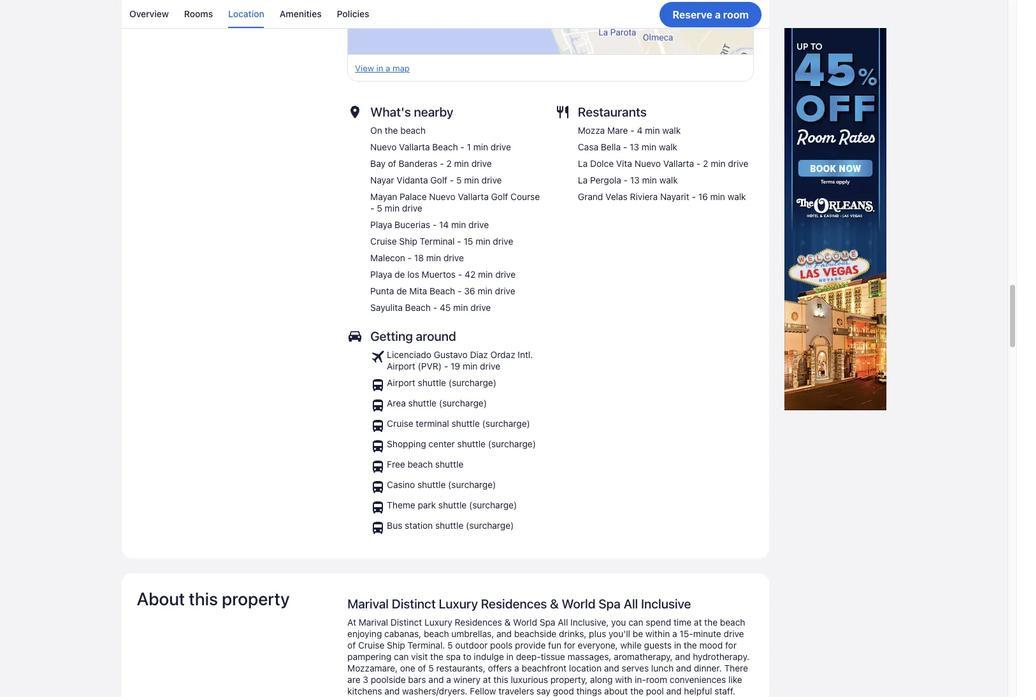 Task type: vqa. For each thing, say whether or not it's contained in the screenshot.
29 inside the April 2024 element
no



Task type: describe. For each thing, give the bounding box(es) containing it.
mozzamare,
[[347, 663, 398, 674]]

drive inside licenciado gustavo diaz ordaz intl. airport (pvr) - 19 min drive
[[480, 361, 500, 372]]

bus station shuttle (surcharge) list item
[[370, 520, 546, 536]]

2 13 from the top
[[630, 175, 640, 186]]

beachside
[[514, 629, 557, 640]]

what's nearby on the beach nuevo vallarta beach - 1 min drive bay of banderas - 2 min drive nayar vidanta golf - 5 min drive mayan palace nuevo vallarta golf course - 5 min drive playa bucerias - 14 min drive cruise ship terminal - 15 min drive malecon - 18 min drive playa de los muertos - 42 min drive punta de mita beach - 36 min drive sayulita beach - 45 min drive
[[370, 105, 540, 313]]

airport shuttle (surcharge) list item
[[370, 378, 546, 393]]

amenities
[[279, 8, 321, 19]]

1 vertical spatial beach
[[430, 286, 455, 297]]

beach inside the free beach shuttle list item
[[408, 459, 433, 470]]

washers/dryers.
[[402, 686, 468, 697]]

14
[[439, 219, 449, 230]]

grand
[[578, 191, 603, 202]]

18
[[414, 253, 424, 263]]

vidanta
[[397, 175, 428, 186]]

2 vertical spatial beach
[[405, 302, 431, 313]]

drive inside restaurants mozza mare - 4 min walk casa bella - 13 min walk la dolce vita nuevo vallarta - 2 min drive la pergola - 13 min walk grand velas riviera nayarit - 16 min walk
[[728, 158, 749, 169]]

punta
[[370, 286, 394, 297]]

around
[[416, 329, 456, 344]]

5 up spa
[[448, 640, 453, 651]]

0 vertical spatial luxury
[[439, 597, 478, 611]]

nayar
[[370, 175, 394, 186]]

drive inside the 'marival distinct luxury residences & world spa all inclusive at marival distinct luxury residences & world spa all inclusive, you can spend time at the beach enjoying cabanas, beach umbrellas, and beachside drinks, plus you'll be within a 15-minute drive of cruise ship terminal. 5 outdoor pools provide fun for everyone, while guests in the mood for pampering can visit the spa to indulge in deep-tissue massages, aromatherapy, and hydrotherapy. mozzamare, one of 5 restaurants, offers a beachfront location and serves lunch and dinner. there are 3 poolside bars and a winery at this luxurious property, along with in-room conveniences like kitchens and washers/dryers. fellow travelers say good things about the pool and helpful staff.'
[[724, 629, 744, 640]]

there
[[724, 663, 748, 674]]

cruise terminal shuttle (surcharge)
[[387, 418, 530, 429]]

licenciado gustavo diaz ordaz intl. airport (pvr) - 19 min drive list item
[[370, 350, 546, 372]]

36
[[464, 286, 475, 297]]

inclusive
[[641, 597, 691, 611]]

free beach shuttle
[[387, 459, 464, 470]]

gustavo
[[434, 350, 468, 360]]

at
[[347, 617, 356, 628]]

(surcharge) down 19
[[449, 378, 496, 388]]

umbrellas,
[[452, 629, 494, 640]]

ship for on
[[399, 236, 417, 247]]

airport inside list item
[[387, 378, 415, 388]]

5 right vidanta
[[456, 175, 462, 186]]

the inside what's nearby on the beach nuevo vallarta beach - 1 min drive bay of banderas - 2 min drive nayar vidanta golf - 5 min drive mayan palace nuevo vallarta golf course - 5 min drive playa bucerias - 14 min drive cruise ship terminal - 15 min drive malecon - 18 min drive playa de los muertos - 42 min drive punta de mita beach - 36 min drive sayulita beach - 45 min drive
[[385, 125, 398, 136]]

provide
[[515, 640, 546, 651]]

palace
[[400, 191, 427, 202]]

in-
[[635, 675, 646, 685]]

one
[[400, 663, 415, 674]]

mare
[[607, 125, 628, 136]]

beach inside what's nearby on the beach nuevo vallarta beach - 1 min drive bay of banderas - 2 min drive nayar vidanta golf - 5 min drive mayan palace nuevo vallarta golf course - 5 min drive playa bucerias - 14 min drive cruise ship terminal - 15 min drive malecon - 18 min drive playa de los muertos - 42 min drive punta de mita beach - 36 min drive sayulita beach - 45 min drive
[[400, 125, 426, 136]]

area shuttle (surcharge) list item
[[370, 398, 546, 413]]

winery
[[454, 675, 481, 685]]

(surcharge) down cruise terminal shuttle (surcharge) list item
[[488, 439, 536, 450]]

1 vertical spatial all
[[558, 617, 568, 628]]

location
[[569, 663, 602, 674]]

- left 36
[[458, 286, 462, 297]]

shuttle down area shuttle (surcharge) list item
[[452, 418, 480, 429]]

15-
[[680, 629, 693, 640]]

property
[[222, 589, 290, 610]]

good
[[553, 686, 574, 697]]

conveniences
[[670, 675, 726, 685]]

spend
[[646, 617, 671, 628]]

visit
[[411, 652, 428, 662]]

1 13 from the top
[[630, 142, 639, 153]]

staff.
[[715, 686, 736, 697]]

0 vertical spatial residences
[[481, 597, 547, 611]]

are
[[347, 675, 360, 685]]

0 horizontal spatial nuevo
[[370, 142, 397, 153]]

say
[[537, 686, 551, 697]]

dinner.
[[694, 663, 722, 674]]

things
[[577, 686, 602, 697]]

cabanas,
[[384, 629, 421, 640]]

1 horizontal spatial vallarta
[[458, 191, 489, 202]]

shopping
[[387, 439, 426, 450]]

free beach shuttle list item
[[370, 459, 546, 474]]

fellow
[[470, 686, 496, 697]]

shopping center shuttle (surcharge)
[[387, 439, 536, 450]]

beachfront
[[522, 663, 567, 674]]

serves
[[622, 663, 649, 674]]

cruise for luxury
[[358, 640, 385, 651]]

the down in-
[[630, 686, 644, 697]]

beach up minute
[[720, 617, 745, 628]]

- left "4"
[[631, 125, 635, 136]]

the up minute
[[704, 617, 718, 628]]

helpful
[[684, 686, 712, 697]]

1 vertical spatial residences
[[455, 617, 502, 628]]

- right vidanta
[[450, 175, 454, 186]]

policies link
[[337, 0, 369, 28]]

1 horizontal spatial nuevo
[[429, 191, 456, 202]]

1 horizontal spatial all
[[624, 597, 638, 611]]

- right banderas
[[440, 158, 444, 169]]

0 vertical spatial spa
[[599, 597, 621, 611]]

hydrotherapy.
[[693, 652, 750, 662]]

sayulita
[[370, 302, 403, 313]]

1 la from the top
[[578, 158, 588, 169]]

about this property
[[137, 589, 290, 610]]

tissue
[[541, 652, 565, 662]]

indulge
[[474, 652, 504, 662]]

and up "pools"
[[497, 629, 512, 640]]

pool
[[646, 686, 664, 697]]

this inside the 'marival distinct luxury residences & world spa all inclusive at marival distinct luxury residences & world spa all inclusive, you can spend time at the beach enjoying cabanas, beach umbrellas, and beachside drinks, plus you'll be within a 15-minute drive of cruise ship terminal. 5 outdoor pools provide fun for everyone, while guests in the mood for pampering can visit the spa to indulge in deep-tissue massages, aromatherapy, and hydrotherapy. mozzamare, one of 5 restaurants, offers a beachfront location and serves lunch and dinner. there are 3 poolside bars and a winery at this luxurious property, along with in-room conveniences like kitchens and washers/dryers. fellow travelers say good things about the pool and helpful staff.'
[[493, 675, 508, 685]]

property,
[[551, 675, 588, 685]]

about
[[137, 589, 185, 610]]

cruise inside list item
[[387, 418, 413, 429]]

room inside the 'marival distinct luxury residences & world spa all inclusive at marival distinct luxury residences & world spa all inclusive, you can spend time at the beach enjoying cabanas, beach umbrellas, and beachside drinks, plus you'll be within a 15-minute drive of cruise ship terminal. 5 outdoor pools provide fun for everyone, while guests in the mood for pampering can visit the spa to indulge in deep-tissue massages, aromatherapy, and hydrotherapy. mozzamare, one of 5 restaurants, offers a beachfront location and serves lunch and dinner. there are 3 poolside bars and a winery at this luxurious property, along with in-room conveniences like kitchens and washers/dryers. fellow travelers say good things about the pool and helpful staff.'
[[646, 675, 667, 685]]

- left 1
[[460, 142, 465, 153]]

dolce
[[590, 158, 614, 169]]

marival distinct luxury residences & world spa all inclusive at marival distinct luxury residences & world spa all inclusive, you can spend time at the beach enjoying cabanas, beach umbrellas, and beachside drinks, plus you'll be within a 15-minute drive of cruise ship terminal. 5 outdoor pools provide fun for everyone, while guests in the mood for pampering can visit the spa to indulge in deep-tissue massages, aromatherapy, and hydrotherapy. mozzamare, one of 5 restaurants, offers a beachfront location and serves lunch and dinner. there are 3 poolside bars and a winery at this luxurious property, along with in-room conveniences like kitchens and washers/dryers. fellow travelers say good things about the pool and helpful staff.
[[347, 597, 750, 697]]

0 vertical spatial golf
[[430, 175, 448, 186]]

0 vertical spatial vallarta
[[399, 142, 430, 153]]

0 horizontal spatial can
[[394, 652, 409, 662]]

banderas
[[399, 158, 438, 169]]

luxurious
[[511, 675, 548, 685]]

shuttle down cruise terminal shuttle (surcharge) list item
[[457, 439, 486, 450]]

1 vertical spatial luxury
[[425, 617, 452, 628]]

terminal
[[416, 418, 449, 429]]

offers
[[488, 663, 512, 674]]

list containing overview
[[121, 0, 769, 28]]

(surcharge) down casino shuttle (surcharge) list item
[[469, 500, 517, 511]]

travelers
[[499, 686, 534, 697]]

(surcharge) up shopping center shuttle (surcharge)
[[482, 418, 530, 429]]

outdoor
[[455, 640, 488, 651]]

along
[[590, 675, 613, 685]]

beach up terminal.
[[424, 629, 449, 640]]

location
[[228, 8, 264, 19]]

42
[[465, 269, 476, 280]]

on
[[370, 125, 382, 136]]

pampering
[[347, 652, 392, 662]]

within
[[646, 629, 670, 640]]

shuttle down casino shuttle (surcharge) list item
[[438, 500, 467, 511]]

licenciado gustavo diaz ordaz intl. airport (pvr) - 19 min drive
[[387, 350, 533, 372]]

vallarta inside restaurants mozza mare - 4 min walk casa bella - 13 min walk la dolce vita nuevo vallarta - 2 min drive la pergola - 13 min walk grand velas riviera nayarit - 16 min walk
[[663, 158, 694, 169]]

15
[[464, 236, 473, 247]]

mozza
[[578, 125, 605, 136]]

bus station shuttle (surcharge)
[[387, 520, 514, 531]]

massages,
[[568, 652, 612, 662]]

minute
[[693, 629, 721, 640]]

3
[[363, 675, 368, 685]]

terminal
[[420, 236, 455, 247]]

- left '14'
[[433, 219, 437, 230]]



Task type: locate. For each thing, give the bounding box(es) containing it.
and up along
[[604, 663, 619, 674]]

0 vertical spatial of
[[388, 158, 396, 169]]

1 vertical spatial la
[[578, 175, 588, 186]]

1 vertical spatial can
[[394, 652, 409, 662]]

rooms link
[[184, 0, 213, 28]]

0 horizontal spatial spa
[[540, 617, 555, 628]]

nuevo up bay
[[370, 142, 397, 153]]

residences up beachside
[[481, 597, 547, 611]]

de left los
[[395, 269, 405, 280]]

2 for from the left
[[725, 640, 737, 651]]

station
[[405, 520, 433, 531]]

0 vertical spatial this
[[189, 589, 218, 610]]

golf right vidanta
[[430, 175, 448, 186]]

luxury up umbrellas,
[[439, 597, 478, 611]]

cruise inside what's nearby on the beach nuevo vallarta beach - 1 min drive bay of banderas - 2 min drive nayar vidanta golf - 5 min drive mayan palace nuevo vallarta golf course - 5 min drive playa bucerias - 14 min drive cruise ship terminal - 15 min drive malecon - 18 min drive playa de los muertos - 42 min drive punta de mita beach - 36 min drive sayulita beach - 45 min drive
[[370, 236, 397, 247]]

theme
[[387, 500, 415, 511]]

area shuttle (surcharge)
[[387, 398, 487, 409]]

list containing licenciado gustavo diaz ordaz intl. airport (pvr) - 19 min drive
[[370, 350, 546, 536]]

1 horizontal spatial at
[[694, 617, 702, 628]]

1 horizontal spatial world
[[562, 597, 596, 611]]

cruise terminal shuttle (surcharge) list item
[[370, 418, 546, 434]]

1 vertical spatial playa
[[370, 269, 392, 280]]

of
[[388, 158, 396, 169], [347, 640, 356, 651], [418, 663, 426, 674]]

- inside licenciado gustavo diaz ordaz intl. airport (pvr) - 19 min drive
[[444, 361, 448, 372]]

for up 'hydrotherapy.'
[[725, 640, 737, 651]]

vallarta up 15
[[458, 191, 489, 202]]

1 vertical spatial distinct
[[391, 617, 422, 628]]

of inside what's nearby on the beach nuevo vallarta beach - 1 min drive bay of banderas - 2 min drive nayar vidanta golf - 5 min drive mayan palace nuevo vallarta golf course - 5 min drive playa bucerias - 14 min drive cruise ship terminal - 15 min drive malecon - 18 min drive playa de los muertos - 42 min drive punta de mita beach - 36 min drive sayulita beach - 45 min drive
[[388, 158, 396, 169]]

diaz
[[470, 350, 488, 360]]

be
[[633, 629, 643, 640]]

list
[[121, 0, 769, 28], [370, 125, 546, 314], [578, 125, 749, 203], [370, 350, 546, 536]]

1 for from the left
[[564, 640, 575, 651]]

1 vertical spatial de
[[397, 286, 407, 297]]

at up minute
[[694, 617, 702, 628]]

for
[[564, 640, 575, 651], [725, 640, 737, 651]]

1
[[467, 142, 471, 153]]

ship for luxury
[[387, 640, 405, 651]]

0 vertical spatial world
[[562, 597, 596, 611]]

ship inside the 'marival distinct luxury residences & world spa all inclusive at marival distinct luxury residences & world spa all inclusive, you can spend time at the beach enjoying cabanas, beach umbrellas, and beachside drinks, plus you'll be within a 15-minute drive of cruise ship terminal. 5 outdoor pools provide fun for everyone, while guests in the mood for pampering can visit the spa to indulge in deep-tissue massages, aromatherapy, and hydrotherapy. mozzamare, one of 5 restaurants, offers a beachfront location and serves lunch and dinner. there are 3 poolside bars and a winery at this luxurious property, along with in-room conveniences like kitchens and washers/dryers. fellow travelers say good things about the pool and helpful staff.'
[[387, 640, 405, 651]]

shuttle up park at the bottom left of the page
[[417, 480, 446, 490]]

0 vertical spatial can
[[629, 617, 643, 628]]

all up drinks,
[[558, 617, 568, 628]]

2 inside what's nearby on the beach nuevo vallarta beach - 1 min drive bay of banderas - 2 min drive nayar vidanta golf - 5 min drive mayan palace nuevo vallarta golf course - 5 min drive playa bucerias - 14 min drive cruise ship terminal - 15 min drive malecon - 18 min drive playa de los muertos - 42 min drive punta de mita beach - 36 min drive sayulita beach - 45 min drive
[[446, 158, 452, 169]]

list containing on the beach
[[370, 125, 546, 314]]

airport down licenciado on the bottom of the page
[[387, 361, 415, 372]]

drinks,
[[559, 629, 587, 640]]

of right bay
[[388, 158, 396, 169]]

nearby
[[414, 105, 454, 119]]

1 vertical spatial 13
[[630, 175, 640, 186]]

playa up punta
[[370, 269, 392, 280]]

what's
[[370, 105, 411, 119]]

1 vertical spatial airport
[[387, 378, 415, 388]]

1 vertical spatial ship
[[387, 640, 405, 651]]

1 vertical spatial cruise
[[387, 418, 413, 429]]

1 vertical spatial golf
[[491, 191, 508, 202]]

all
[[624, 597, 638, 611], [558, 617, 568, 628]]

2 vertical spatial nuevo
[[429, 191, 456, 202]]

0 vertical spatial marival
[[347, 597, 389, 611]]

min
[[645, 125, 660, 136], [473, 142, 488, 153], [642, 142, 657, 153], [454, 158, 469, 169], [711, 158, 726, 169], [464, 175, 479, 186], [642, 175, 657, 186], [710, 191, 725, 202], [385, 203, 400, 214], [451, 219, 466, 230], [476, 236, 491, 247], [426, 253, 441, 263], [478, 269, 493, 280], [478, 286, 493, 297], [453, 302, 468, 313], [463, 361, 478, 372]]

list containing mozza mare - 4 min walk
[[578, 125, 749, 203]]

2 la from the top
[[578, 175, 588, 186]]

0 vertical spatial in
[[674, 640, 681, 651]]

a down deep-
[[514, 663, 519, 674]]

shuttle down the theme park shuttle (surcharge) list item
[[435, 520, 464, 531]]

los
[[407, 269, 419, 280]]

pergola
[[590, 175, 621, 186]]

1 horizontal spatial for
[[725, 640, 737, 651]]

for down drinks,
[[564, 640, 575, 651]]

shopping center shuttle (surcharge) list item
[[370, 439, 546, 454]]

0 horizontal spatial at
[[483, 675, 491, 685]]

0 horizontal spatial golf
[[430, 175, 448, 186]]

0 vertical spatial at
[[694, 617, 702, 628]]

terminal.
[[408, 640, 445, 651]]

min inside licenciado gustavo diaz ordaz intl. airport (pvr) - 19 min drive
[[463, 361, 478, 372]]

nuevo up '14'
[[429, 191, 456, 202]]

ordaz
[[491, 350, 515, 360]]

casino
[[387, 480, 415, 490]]

- left 45
[[433, 302, 437, 313]]

-
[[631, 125, 635, 136], [460, 142, 465, 153], [623, 142, 627, 153], [440, 158, 444, 169], [697, 158, 701, 169], [450, 175, 454, 186], [624, 175, 628, 186], [692, 191, 696, 202], [370, 203, 375, 214], [433, 219, 437, 230], [457, 236, 461, 247], [408, 253, 412, 263], [458, 269, 462, 280], [458, 286, 462, 297], [433, 302, 437, 313], [444, 361, 448, 372]]

0 horizontal spatial in
[[506, 652, 514, 662]]

0 vertical spatial de
[[395, 269, 405, 280]]

airport up area
[[387, 378, 415, 388]]

mayan
[[370, 191, 397, 202]]

shuttle down shopping center shuttle (surcharge) list item
[[435, 459, 464, 470]]

pools
[[490, 640, 513, 651]]

0 vertical spatial airport
[[387, 361, 415, 372]]

and down 15-
[[675, 652, 691, 662]]

cruise inside the 'marival distinct luxury residences & world spa all inclusive at marival distinct luxury residences & world spa all inclusive, you can spend time at the beach enjoying cabanas, beach umbrellas, and beachside drinks, plus you'll be within a 15-minute drive of cruise ship terminal. 5 outdoor pools provide fun for everyone, while guests in the mood for pampering can visit the spa to indulge in deep-tissue massages, aromatherapy, and hydrotherapy. mozzamare, one of 5 restaurants, offers a beachfront location and serves lunch and dinner. there are 3 poolside bars and a winery at this luxurious property, along with in-room conveniences like kitchens and washers/dryers. fellow travelers say good things about the pool and helpful staff.'
[[358, 640, 385, 651]]

- left 19
[[444, 361, 448, 372]]

- up 16
[[697, 158, 701, 169]]

beach down nearby in the left top of the page
[[400, 125, 426, 136]]

0 horizontal spatial room
[[646, 675, 667, 685]]

in down 15-
[[674, 640, 681, 651]]

- down mayan
[[370, 203, 375, 214]]

2 horizontal spatial of
[[418, 663, 426, 674]]

2 airport from the top
[[387, 378, 415, 388]]

de left mita
[[397, 286, 407, 297]]

about
[[604, 686, 628, 697]]

shuttle up terminal
[[408, 398, 437, 409]]

golf left 'course'
[[491, 191, 508, 202]]

beach
[[432, 142, 458, 153], [430, 286, 455, 297], [405, 302, 431, 313]]

bella
[[601, 142, 621, 153]]

and up washers/dryers. at the left bottom
[[429, 675, 444, 685]]

room up pool
[[646, 675, 667, 685]]

inclusive,
[[571, 617, 609, 628]]

ship down the bucerias
[[399, 236, 417, 247]]

casino shuttle (surcharge) list item
[[370, 480, 546, 495]]

and down poolside
[[385, 686, 400, 697]]

1 horizontal spatial golf
[[491, 191, 508, 202]]

& up "pools"
[[505, 617, 511, 628]]

1 horizontal spatial in
[[674, 640, 681, 651]]

0 vertical spatial 13
[[630, 142, 639, 153]]

2 2 from the left
[[703, 158, 708, 169]]

beach left 1
[[432, 142, 458, 153]]

1 horizontal spatial can
[[629, 617, 643, 628]]

13
[[630, 142, 639, 153], [630, 175, 640, 186]]

(surcharge) down airport shuttle (surcharge) list item
[[439, 398, 487, 409]]

1 2 from the left
[[446, 158, 452, 169]]

shuttle down (pvr)
[[418, 378, 446, 388]]

you'll
[[609, 629, 630, 640]]

residences up umbrellas,
[[455, 617, 502, 628]]

1 vertical spatial vallarta
[[663, 158, 694, 169]]

1 vertical spatial at
[[483, 675, 491, 685]]

room inside button
[[723, 9, 749, 20]]

nuevo right "vita"
[[635, 158, 661, 169]]

riviera
[[630, 191, 658, 202]]

a right reserve
[[715, 9, 721, 20]]

2 horizontal spatial vallarta
[[663, 158, 694, 169]]

ship down cabanas,
[[387, 640, 405, 651]]

licenciado
[[387, 350, 431, 360]]

walk
[[662, 125, 681, 136], [659, 142, 678, 153], [660, 175, 678, 186], [728, 191, 746, 202]]

vallarta up nayarit
[[663, 158, 694, 169]]

cruise up pampering
[[358, 640, 385, 651]]

location link
[[228, 0, 264, 28]]

to
[[463, 652, 471, 662]]

a inside button
[[715, 9, 721, 20]]

fun
[[548, 640, 562, 651]]

drive
[[491, 142, 511, 153], [471, 158, 492, 169], [728, 158, 749, 169], [482, 175, 502, 186], [402, 203, 422, 214], [469, 219, 489, 230], [493, 236, 513, 247], [444, 253, 464, 263], [495, 269, 516, 280], [495, 286, 515, 297], [471, 302, 491, 313], [480, 361, 500, 372], [724, 629, 744, 640]]

1 vertical spatial in
[[506, 652, 514, 662]]

the down terminal.
[[430, 652, 444, 662]]

0 vertical spatial playa
[[370, 219, 392, 230]]

0 vertical spatial cruise
[[370, 236, 397, 247]]

poolside
[[371, 675, 406, 685]]

1 vertical spatial marival
[[359, 617, 388, 628]]

0 horizontal spatial 2
[[446, 158, 452, 169]]

1 horizontal spatial of
[[388, 158, 396, 169]]

0 horizontal spatial all
[[558, 617, 568, 628]]

1 vertical spatial spa
[[540, 617, 555, 628]]

can up be
[[629, 617, 643, 628]]

getting
[[370, 329, 413, 344]]

1 horizontal spatial room
[[723, 9, 749, 20]]

restaurants
[[578, 105, 647, 119]]

and right pool
[[666, 686, 682, 697]]

in down "pools"
[[506, 652, 514, 662]]

1 vertical spatial nuevo
[[635, 158, 661, 169]]

1 vertical spatial this
[[493, 675, 508, 685]]

- left 42
[[458, 269, 462, 280]]

0 vertical spatial &
[[550, 597, 559, 611]]

1 vertical spatial world
[[513, 617, 537, 628]]

0 vertical spatial la
[[578, 158, 588, 169]]

2 vertical spatial vallarta
[[458, 191, 489, 202]]

everyone,
[[578, 640, 618, 651]]

0 horizontal spatial world
[[513, 617, 537, 628]]

intl.
[[518, 350, 533, 360]]

2 vertical spatial of
[[418, 663, 426, 674]]

policies
[[337, 8, 369, 19]]

cruise up the malecon at the left top
[[370, 236, 397, 247]]

rooms
[[184, 8, 213, 19]]

2 horizontal spatial nuevo
[[635, 158, 661, 169]]

1 horizontal spatial &
[[550, 597, 559, 611]]

1 vertical spatial &
[[505, 617, 511, 628]]

0 vertical spatial nuevo
[[370, 142, 397, 153]]

spa up you
[[599, 597, 621, 611]]

(surcharge) down the theme park shuttle (surcharge) list item
[[466, 520, 514, 531]]

5
[[456, 175, 462, 186], [377, 203, 382, 214], [448, 640, 453, 651], [429, 663, 434, 674]]

1 horizontal spatial 2
[[703, 158, 708, 169]]

this
[[189, 589, 218, 610], [493, 675, 508, 685]]

0 vertical spatial all
[[624, 597, 638, 611]]

0 vertical spatial room
[[723, 9, 749, 20]]

1 horizontal spatial spa
[[599, 597, 621, 611]]

theme park shuttle (surcharge) list item
[[370, 500, 546, 515]]

13 up riviera
[[630, 175, 640, 186]]

with
[[615, 675, 632, 685]]

5 down mayan
[[377, 203, 382, 214]]

1 airport from the top
[[387, 361, 415, 372]]

mita
[[409, 286, 427, 297]]

of down "visit"
[[418, 663, 426, 674]]

(surcharge) down the free beach shuttle list item
[[448, 480, 496, 490]]

park
[[418, 500, 436, 511]]

0 horizontal spatial this
[[189, 589, 218, 610]]

& up beachside
[[550, 597, 559, 611]]

0 vertical spatial beach
[[432, 142, 458, 153]]

shuttle
[[418, 378, 446, 388], [408, 398, 437, 409], [452, 418, 480, 429], [457, 439, 486, 450], [435, 459, 464, 470], [417, 480, 446, 490], [438, 500, 467, 511], [435, 520, 464, 531]]

0 horizontal spatial &
[[505, 617, 511, 628]]

beach down mita
[[405, 302, 431, 313]]

cruise for on
[[370, 236, 397, 247]]

mood
[[700, 640, 723, 651]]

of down enjoying
[[347, 640, 356, 651]]

airport inside licenciado gustavo diaz ordaz intl. airport (pvr) - 19 min drive
[[387, 361, 415, 372]]

playa
[[370, 219, 392, 230], [370, 269, 392, 280]]

2 up 16
[[703, 158, 708, 169]]

bay
[[370, 158, 386, 169]]

1 vertical spatial room
[[646, 675, 667, 685]]

1 horizontal spatial this
[[493, 675, 508, 685]]

a down restaurants,
[[446, 675, 451, 685]]

13 down "4"
[[630, 142, 639, 153]]

2 playa from the top
[[370, 269, 392, 280]]

a
[[715, 9, 721, 20], [673, 629, 677, 640], [514, 663, 519, 674], [446, 675, 451, 685]]

guests
[[644, 640, 672, 651]]

bars
[[408, 675, 426, 685]]

this right the about
[[189, 589, 218, 610]]

the down 15-
[[684, 640, 697, 651]]

the
[[385, 125, 398, 136], [704, 617, 718, 628], [684, 640, 697, 651], [430, 652, 444, 662], [630, 686, 644, 697]]

spa up beachside
[[540, 617, 555, 628]]

- left 18
[[408, 253, 412, 263]]

2 inside restaurants mozza mare - 4 min walk casa bella - 13 min walk la dolce vita nuevo vallarta - 2 min drive la pergola - 13 min walk grand velas riviera nayarit - 16 min walk
[[703, 158, 708, 169]]

1 vertical spatial of
[[347, 640, 356, 651]]

you
[[611, 617, 626, 628]]

la down casa
[[578, 158, 588, 169]]

bus
[[387, 520, 402, 531]]

nuevo inside restaurants mozza mare - 4 min walk casa bella - 13 min walk la dolce vita nuevo vallarta - 2 min drive la pergola - 13 min walk grand velas riviera nayarit - 16 min walk
[[635, 158, 661, 169]]

the right on
[[385, 125, 398, 136]]

- right bella
[[623, 142, 627, 153]]

2 vertical spatial cruise
[[358, 640, 385, 651]]

airport shuttle (surcharge)
[[387, 378, 496, 388]]

theme park shuttle (surcharge)
[[387, 500, 517, 511]]

marival up enjoying
[[359, 617, 388, 628]]

and up the conveniences
[[676, 663, 692, 674]]

ship inside what's nearby on the beach nuevo vallarta beach - 1 min drive bay of banderas - 2 min drive nayar vidanta golf - 5 min drive mayan palace nuevo vallarta golf course - 5 min drive playa bucerias - 14 min drive cruise ship terminal - 15 min drive malecon - 18 min drive playa de los muertos - 42 min drive punta de mita beach - 36 min drive sayulita beach - 45 min drive
[[399, 236, 417, 247]]

free
[[387, 459, 405, 470]]

marival up at
[[347, 597, 389, 611]]

list for restaurants
[[578, 125, 749, 203]]

- down "vita"
[[624, 175, 628, 186]]

beach right free
[[408, 459, 433, 470]]

list for what's nearby
[[370, 125, 546, 314]]

amenities link
[[279, 0, 321, 28]]

casino shuttle (surcharge)
[[387, 480, 496, 490]]

bucerias
[[395, 219, 430, 230]]

0 vertical spatial distinct
[[392, 597, 436, 611]]

getting around
[[370, 329, 456, 344]]

at up fellow
[[483, 675, 491, 685]]

can up one
[[394, 652, 409, 662]]

la up grand
[[578, 175, 588, 186]]

0 horizontal spatial for
[[564, 640, 575, 651]]

5 up washers/dryers. at the left bottom
[[429, 663, 434, 674]]

0 horizontal spatial of
[[347, 640, 356, 651]]

nuevo
[[370, 142, 397, 153], [635, 158, 661, 169], [429, 191, 456, 202]]

playa down mayan
[[370, 219, 392, 230]]

a left 15-
[[673, 629, 677, 640]]

world up inclusive,
[[562, 597, 596, 611]]

- left 15
[[457, 236, 461, 247]]

2 right banderas
[[446, 158, 452, 169]]

2
[[446, 158, 452, 169], [703, 158, 708, 169]]

all up you
[[624, 597, 638, 611]]

at
[[694, 617, 702, 628], [483, 675, 491, 685]]

restaurants mozza mare - 4 min walk casa bella - 13 min walk la dolce vita nuevo vallarta - 2 min drive la pergola - 13 min walk grand velas riviera nayarit - 16 min walk
[[578, 105, 749, 202]]

aromatherapy,
[[614, 652, 673, 662]]

1 playa from the top
[[370, 219, 392, 230]]

0 horizontal spatial vallarta
[[399, 142, 430, 153]]

nayarit
[[660, 191, 689, 202]]

0 vertical spatial ship
[[399, 236, 417, 247]]

beach up 45
[[430, 286, 455, 297]]

plus
[[589, 629, 606, 640]]

list for getting around
[[370, 350, 546, 536]]

- left 16
[[692, 191, 696, 202]]



